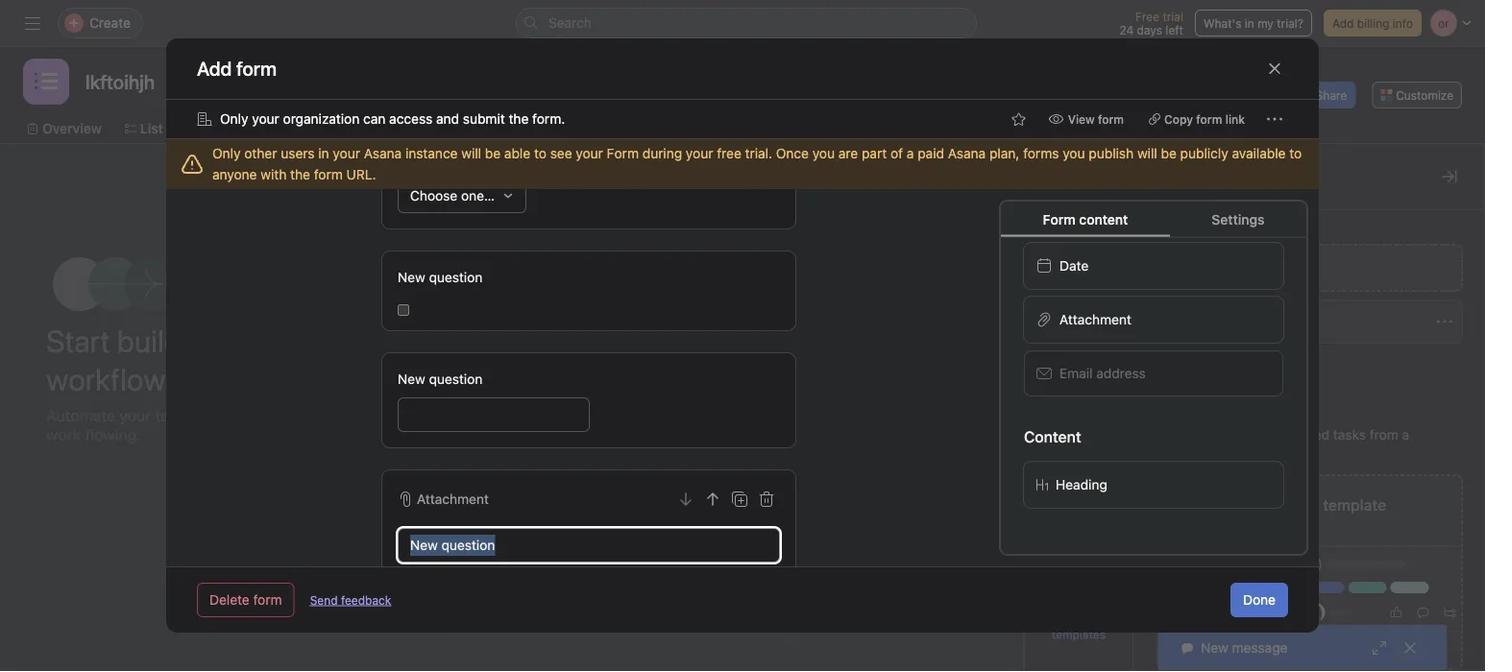 Task type: locate. For each thing, give the bounding box(es) containing it.
0 horizontal spatial tasks
[[564, 276, 610, 298]]

1 vertical spatial add
[[1256, 496, 1285, 514]]

0 vertical spatial question
[[429, 269, 483, 285]]

the left form.
[[509, 111, 529, 127]]

form inside only other users in your asana instance will be able to see your form during your free trial.  once you are part of a paid asana plan, forms you publish will be publicly available to anyone with the form url.
[[607, 146, 639, 161]]

1 new from the top
[[398, 269, 425, 285]]

days
[[1137, 23, 1162, 37]]

and left keep
[[268, 407, 295, 425]]

0 horizontal spatial customize
[[1157, 165, 1249, 188]]

team's
[[155, 407, 203, 425]]

form
[[607, 146, 639, 161], [1043, 211, 1076, 227]]

0 vertical spatial are
[[838, 146, 858, 161]]

question
[[429, 269, 483, 285], [429, 371, 483, 387]]

0 vertical spatial attachment
[[1060, 312, 1131, 328]]

be left publicly
[[1161, 146, 1177, 161]]

2 horizontal spatial in
[[1245, 16, 1254, 30]]

added
[[668, 276, 723, 298]]

what's in my trial? button
[[1195, 10, 1312, 37]]

customize button
[[1372, 82, 1462, 109]]

2 question from the top
[[429, 371, 483, 387]]

only for only your organization can access and submit the form.
[[220, 111, 248, 127]]

0 vertical spatial customize
[[1396, 88, 1453, 102]]

0 vertical spatial and
[[436, 111, 459, 127]]

customize down publicly
[[1157, 165, 1249, 188]]

1 vertical spatial question
[[429, 371, 483, 387]]

form inside "button"
[[1098, 112, 1124, 126]]

move
[[931, 400, 961, 413]]

0 horizontal spatial add
[[896, 519, 921, 535]]

will
[[461, 146, 481, 161], [1137, 146, 1157, 161]]

only inside only other users in your asana instance will be able to see your form during your free trial.  once you are part of a paid asana plan, forms you publish will be publicly available to anyone with the form url.
[[212, 146, 241, 161]]

1 horizontal spatial add
[[1256, 496, 1285, 514]]

0 horizontal spatial in
[[173, 361, 196, 398]]

0 vertical spatial the
[[509, 111, 529, 127]]

and inside start building your workflow in two minutes automate your team's process and keep work flowing.
[[268, 407, 295, 425]]

should
[[1080, 400, 1118, 413]]

1 vertical spatial new
[[398, 371, 425, 387]]

add left billing on the right of page
[[1332, 16, 1354, 30]]

add inside "add collaborators" button
[[896, 519, 921, 535]]

1 vertical spatial tasks
[[899, 400, 928, 413]]

form down dashboard
[[607, 146, 639, 161]]

the
[[509, 111, 529, 127], [290, 167, 310, 183]]

1 horizontal spatial the
[[509, 111, 529, 127]]

1 vertical spatial form
[[1043, 211, 1076, 227]]

in left "my"
[[1245, 16, 1254, 30]]

two minutes
[[203, 361, 363, 398]]

url.
[[346, 167, 376, 183]]

view form
[[1068, 112, 1124, 126]]

None text field
[[81, 64, 160, 99]]

2 asana from the left
[[948, 146, 986, 161]]

2 horizontal spatial tasks
[[1333, 427, 1366, 443]]

form inside button
[[253, 592, 282, 608]]

1 horizontal spatial asana
[[948, 146, 986, 161]]

timeline link
[[262, 118, 331, 139]]

left
[[1165, 23, 1183, 37]]

info
[[1393, 16, 1413, 30]]

are right how
[[533, 276, 560, 298]]

tasks inside when tasks move to this section, what should happen automatically?
[[899, 400, 928, 413]]

0 horizontal spatial the
[[290, 167, 310, 183]]

are inside how are tasks being added to this project?
[[533, 276, 560, 298]]

1 asana from the left
[[364, 146, 402, 161]]

0 vertical spatial tasks
[[564, 276, 610, 298]]

free
[[717, 146, 741, 161]]

1 horizontal spatial attachment
[[1060, 312, 1131, 328]]

add collaborators button
[[860, 503, 1157, 551]]

move this field up image
[[705, 492, 720, 507]]

add to starred image
[[196, 74, 211, 89]]

customize
[[1396, 88, 1453, 102], [1157, 165, 1249, 188]]

automatically?
[[908, 417, 989, 430]]

expand new message image
[[1372, 641, 1387, 656]]

you right forms
[[1063, 146, 1085, 161]]

0 horizontal spatial attachment
[[417, 491, 489, 507]]

1 horizontal spatial are
[[838, 146, 858, 161]]

1 horizontal spatial form
[[1043, 211, 1076, 227]]

view form button
[[1040, 106, 1133, 133]]

calendar link
[[354, 118, 427, 139]]

dashboard
[[587, 121, 656, 136]]

address
[[1096, 365, 1146, 381]]

1 horizontal spatial be
[[1161, 146, 1177, 161]]

to right available
[[1289, 146, 1302, 161]]

0 horizontal spatial form
[[607, 146, 639, 161]]

tasks left move
[[899, 400, 928, 413]]

1 vertical spatial in
[[318, 146, 329, 161]]

will right publish at right top
[[1137, 146, 1157, 161]]

form right "delete"
[[253, 592, 282, 608]]

0 vertical spatial new
[[398, 269, 425, 285]]

1 horizontal spatial and
[[436, 111, 459, 127]]

in inside start building your workflow in two minutes automate your team's process and keep work flowing.
[[173, 361, 196, 398]]

1 vertical spatial and
[[268, 407, 295, 425]]

in
[[1245, 16, 1254, 30], [318, 146, 329, 161], [173, 361, 196, 398]]

fields
[[1069, 234, 1099, 248]]

trial?
[[1277, 16, 1303, 30]]

form for copy form link
[[1196, 112, 1222, 126]]

calendar
[[370, 121, 427, 136]]

to
[[534, 146, 546, 161], [1289, 146, 1302, 161], [727, 276, 744, 298], [964, 400, 976, 413]]

to right added
[[727, 276, 744, 298]]

only for only other users in your asana instance will be able to see your form during your free trial.  once you are part of a paid asana plan, forms you publish will be publicly available to anyone with the form url.
[[212, 146, 241, 161]]

and inside add form dialog
[[436, 111, 459, 127]]

task
[[1289, 496, 1319, 514]]

0 vertical spatial a
[[907, 146, 914, 161]]

and
[[436, 111, 459, 127], [268, 407, 295, 425]]

add inside add task template button
[[1256, 496, 1285, 514]]

copy form link
[[1164, 112, 1245, 126]]

publicly
[[1180, 146, 1228, 161]]

what's in my trial?
[[1204, 16, 1303, 30]]

form for delete form
[[253, 592, 282, 608]]

3
[[1059, 234, 1066, 248]]

2 new question from the top
[[398, 371, 483, 387]]

how
[[489, 276, 528, 298]]

start
[[46, 323, 110, 359]]

1 vertical spatial new question
[[398, 371, 483, 387]]

are left part
[[838, 146, 858, 161]]

what's
[[1204, 16, 1241, 30]]

1 vertical spatial are
[[533, 276, 560, 298]]

0 horizontal spatial and
[[268, 407, 295, 425]]

form
[[1098, 112, 1124, 126], [1196, 112, 1222, 126], [314, 167, 343, 183], [253, 592, 282, 608]]

form content
[[1043, 211, 1128, 227]]

0 horizontal spatial will
[[461, 146, 481, 161]]

tasks
[[564, 276, 610, 298], [899, 400, 928, 413], [1333, 427, 1366, 443]]

form up 3
[[1043, 211, 1076, 227]]

0 vertical spatial only
[[220, 111, 248, 127]]

you down files
[[812, 146, 835, 161]]

1 vertical spatial the
[[290, 167, 310, 183]]

done button
[[1230, 583, 1288, 618]]

customize down the info
[[1396, 88, 1453, 102]]

what
[[1050, 400, 1077, 413]]

new message
[[1201, 640, 1288, 656]]

a right of
[[907, 146, 914, 161]]

tasks left from
[[1333, 427, 1366, 443]]

will down workflow link
[[461, 146, 481, 161]]

in inside button
[[1245, 16, 1254, 30]]

close image
[[1402, 641, 1418, 656]]

add
[[1332, 16, 1354, 30], [1256, 496, 1285, 514], [896, 519, 921, 535]]

content
[[1024, 428, 1081, 446]]

2 new from the top
[[398, 371, 425, 387]]

add left collaborators
[[896, 519, 921, 535]]

the down 'users'
[[290, 167, 310, 183]]

overview link
[[27, 118, 102, 139]]

2 horizontal spatial add
[[1332, 16, 1354, 30]]

overview
[[42, 121, 102, 136]]

0 vertical spatial add
[[1332, 16, 1354, 30]]

to left this
[[964, 400, 976, 413]]

and left submit
[[436, 111, 459, 127]]

forms
[[1023, 146, 1059, 161]]

1 vertical spatial a
[[1402, 427, 1409, 443]]

automate
[[46, 407, 115, 425]]

task templates
[[1052, 611, 1106, 642]]

0 horizontal spatial you
[[812, 146, 835, 161]]

files
[[797, 121, 826, 136]]

0 horizontal spatial asana
[[364, 146, 402, 161]]

add form dialog
[[166, 0, 1319, 671]]

asana right paid
[[948, 146, 986, 161]]

process
[[207, 407, 264, 425]]

in right 'users'
[[318, 146, 329, 161]]

1 horizontal spatial tasks
[[899, 400, 928, 413]]

form down or
[[1196, 112, 1222, 126]]

be left able
[[485, 146, 501, 161]]

in up the team's
[[173, 361, 196, 398]]

1 horizontal spatial customize
[[1396, 88, 1453, 102]]

1 vertical spatial attachment
[[417, 491, 489, 507]]

add inside add billing info button
[[1332, 16, 1354, 30]]

available
[[1232, 146, 1286, 161]]

with
[[261, 167, 287, 183]]

a
[[907, 146, 914, 161], [1402, 427, 1409, 443]]

2 vertical spatial in
[[173, 361, 196, 398]]

files link
[[781, 118, 826, 139]]

section,
[[1003, 400, 1047, 413]]

a right from
[[1402, 427, 1409, 443]]

1 you from the left
[[812, 146, 835, 161]]

1 horizontal spatial a
[[1402, 427, 1409, 443]]

part
[[862, 146, 887, 161]]

0 vertical spatial new question
[[398, 269, 483, 285]]

once
[[776, 146, 809, 161]]

tasks up this project? at left top
[[564, 276, 610, 298]]

add billing info
[[1332, 16, 1413, 30]]

0 horizontal spatial a
[[907, 146, 914, 161]]

1 vertical spatial only
[[212, 146, 241, 161]]

2 vertical spatial tasks
[[1333, 427, 1366, 443]]

form left 'url.' on the left top
[[314, 167, 343, 183]]

close details image
[[1442, 169, 1457, 184]]

0 vertical spatial form
[[607, 146, 639, 161]]

are
[[838, 146, 858, 161], [533, 276, 560, 298]]

can
[[363, 111, 386, 127]]

email address
[[1060, 365, 1146, 381]]

0 horizontal spatial are
[[533, 276, 560, 298]]

only up anyone
[[212, 146, 241, 161]]

1 horizontal spatial you
[[1063, 146, 1085, 161]]

2 vertical spatial add
[[896, 519, 921, 535]]

view
[[1068, 112, 1095, 126]]

access
[[389, 111, 432, 127]]

forms
[[1157, 218, 1202, 236]]

asana down the calendar link
[[364, 146, 402, 161]]

date
[[1060, 258, 1089, 274]]

0 horizontal spatial be
[[485, 146, 501, 161]]

1 horizontal spatial in
[[318, 146, 329, 161]]

delete form
[[209, 592, 282, 608]]

1 horizontal spatial will
[[1137, 146, 1157, 161]]

form inside button
[[1196, 112, 1222, 126]]

start building your workflow in two minutes automate your team's process and keep work flowing.
[[46, 323, 363, 444]]

only up other
[[220, 111, 248, 127]]

form right 'view'
[[1098, 112, 1124, 126]]

move this field down image
[[678, 492, 694, 507]]

add left task
[[1256, 496, 1285, 514]]

0 vertical spatial in
[[1245, 16, 1254, 30]]



Task type: describe. For each thing, give the bounding box(es) containing it.
plan,
[[989, 146, 1020, 161]]

add billing info button
[[1324, 10, 1422, 37]]

timeline
[[278, 121, 331, 136]]

form inside only other users in your asana instance will be able to see your form during your free trial.  once you are part of a paid asana plan, forms you publish will be publicly available to anyone with the form url.
[[314, 167, 343, 183]]

2 you from the left
[[1063, 146, 1085, 161]]

add form
[[197, 57, 277, 80]]

tasks inside quickly create standardized tasks from a template.
[[1333, 427, 1366, 443]]

building
[[117, 323, 222, 359]]

board link
[[186, 118, 239, 139]]

share button
[[1292, 82, 1356, 109]]

apps
[[1065, 423, 1093, 436]]

in inside only other users in your asana instance will be able to see your form during your free trial.  once you are part of a paid asana plan, forms you publish will be publicly available to anyone with the form url.
[[318, 146, 329, 161]]

from
[[1370, 427, 1398, 443]]

trial
[[1163, 10, 1183, 23]]

heading
[[1056, 477, 1107, 493]]

workflow
[[46, 361, 166, 398]]

see
[[550, 146, 572, 161]]

free
[[1135, 10, 1159, 23]]

2 be from the left
[[1161, 146, 1177, 161]]

only your organization can access and submit the form.
[[220, 111, 565, 127]]

link
[[1225, 112, 1245, 126]]

rules
[[1064, 329, 1094, 342]]

search list box
[[516, 8, 977, 38]]

the inside only other users in your asana instance will be able to see your form during your free trial.  once you are part of a paid asana plan, forms you publish will be publicly available to anyone with the form url.
[[290, 167, 310, 183]]

a inside quickly create standardized tasks from a template.
[[1402, 427, 1409, 443]]

delete form button
[[197, 583, 295, 618]]

tasks inside how are tasks being added to this project?
[[564, 276, 610, 298]]

publish
[[1089, 146, 1134, 161]]

delete
[[209, 592, 250, 608]]

task
[[1066, 611, 1091, 624]]

your up the two minutes
[[229, 323, 287, 359]]

billing
[[1357, 16, 1389, 30]]

1 vertical spatial customize
[[1157, 165, 1249, 188]]

remove field image
[[759, 492, 774, 507]]

copy form link button
[[1140, 106, 1254, 133]]

search
[[548, 15, 592, 31]]

done
[[1243, 592, 1276, 608]]

template
[[1323, 496, 1386, 514]]

instance
[[405, 146, 458, 161]]

templates
[[1052, 628, 1106, 642]]

your right the see
[[576, 146, 603, 161]]

2 will from the left
[[1137, 146, 1157, 161]]

to inside how are tasks being added to this project?
[[727, 276, 744, 298]]

copy
[[1164, 112, 1193, 126]]

users
[[281, 146, 315, 161]]

lkftoihjh
[[503, 453, 553, 469]]

add for add task template
[[1256, 496, 1285, 514]]

to left the see
[[534, 146, 546, 161]]

list
[[140, 121, 163, 136]]

share
[[1316, 88, 1347, 102]]

messages link
[[679, 118, 758, 139]]

or button
[[1203, 84, 1226, 107]]

add collaborators
[[896, 519, 1006, 535]]

1 will from the left
[[461, 146, 481, 161]]

work flowing.
[[46, 426, 141, 444]]

your left the team's
[[119, 407, 151, 425]]

add for add billing info
[[1332, 16, 1354, 30]]

1 be from the left
[[485, 146, 501, 161]]

feedback
[[341, 594, 391, 607]]

Question name text field
[[398, 528, 780, 563]]

lkftoihjh button
[[468, 439, 766, 483]]

your up 'url.' on the left top
[[333, 146, 360, 161]]

trial.
[[745, 146, 772, 161]]

1 new question from the top
[[398, 269, 483, 285]]

messages
[[694, 121, 758, 136]]

a inside only other users in your asana instance will be able to see your form during your free trial.  once you are part of a paid asana plan, forms you publish will be publicly available to anyone with the form url.
[[907, 146, 914, 161]]

duplicate this question image
[[732, 492, 747, 507]]

when
[[864, 400, 895, 413]]

standardized
[[1249, 427, 1330, 443]]

close this dialog image
[[1267, 61, 1282, 76]]

organization
[[283, 111, 360, 127]]

list link
[[125, 118, 163, 139]]

anyone
[[212, 167, 257, 183]]

keep
[[298, 407, 333, 425]]

form.
[[532, 111, 565, 127]]

to inside when tasks move to this section, what should happen automatically?
[[964, 400, 976, 413]]

24
[[1119, 23, 1134, 37]]

template.
[[1157, 448, 1215, 464]]

add for add collaborators
[[896, 519, 921, 535]]

or
[[1209, 88, 1220, 102]]

send feedback link
[[310, 592, 391, 609]]

add task template
[[1256, 496, 1386, 514]]

email
[[1060, 365, 1093, 381]]

search button
[[516, 8, 977, 38]]

submit
[[463, 111, 505, 127]]

list image
[[35, 70, 58, 93]]

send feedback
[[310, 594, 391, 607]]

task templates
[[1157, 398, 1264, 416]]

quickly create standardized tasks from a template.
[[1157, 427, 1409, 464]]

free trial 24 days left
[[1119, 10, 1183, 37]]

able
[[504, 146, 530, 161]]

your left free at top left
[[686, 146, 713, 161]]

1 question from the top
[[429, 269, 483, 285]]

more actions image
[[1267, 111, 1282, 127]]

add to starred image
[[1011, 111, 1027, 127]]

are inside only other users in your asana instance will be able to see your form during your free trial.  once you are part of a paid asana plan, forms you publish will be publicly available to anyone with the form url.
[[838, 146, 858, 161]]

form for view form
[[1098, 112, 1124, 126]]

other
[[244, 146, 277, 161]]

being
[[615, 276, 663, 298]]

3 fields
[[1059, 234, 1099, 248]]

send
[[310, 594, 338, 607]]

add task template button
[[1156, 475, 1463, 670]]

paid
[[918, 146, 944, 161]]

your up other
[[252, 111, 279, 127]]

customize inside 'dropdown button'
[[1396, 88, 1453, 102]]

only other users in your asana instance will be able to see your form during your free trial.  once you are part of a paid asana plan, forms you publish will be publicly available to anyone with the form url.
[[212, 146, 1302, 183]]

collaborators
[[925, 519, 1006, 535]]

workflow link
[[450, 118, 525, 139]]



Task type: vqa. For each thing, say whether or not it's contained in the screenshot.
ja
no



